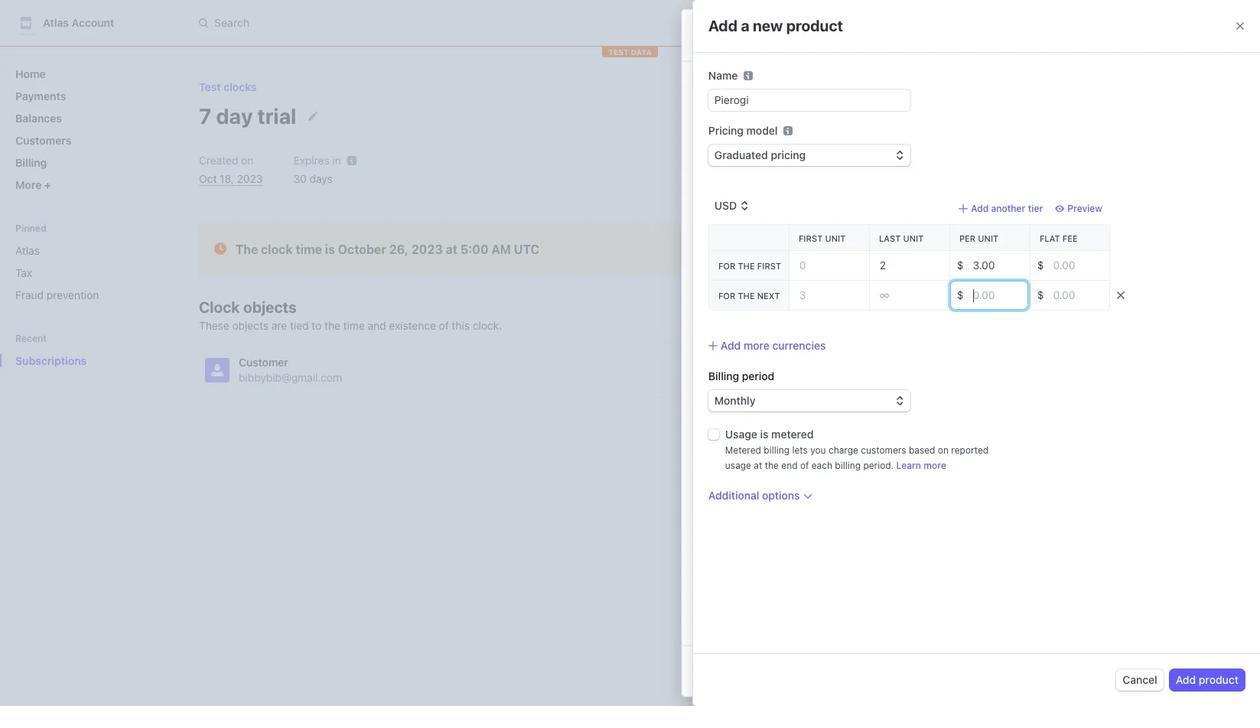 Task type: describe. For each thing, give the bounding box(es) containing it.
for the first
[[718, 261, 781, 271]]

prevention
[[47, 288, 99, 301]]

1 vertical spatial objects
[[232, 319, 269, 332]]

a for create
[[747, 26, 755, 43]]

first
[[757, 261, 781, 271]]

add left new at the top of page
[[708, 17, 738, 34]]

balances
[[15, 112, 62, 125]]

created
[[199, 154, 238, 167]]

test clocks link
[[199, 80, 257, 93]]

1 vertical spatial learn more link
[[896, 460, 947, 472]]

existence
[[389, 319, 436, 332]]

oct 26, 2023
[[732, 500, 797, 513]]

payments link
[[9, 83, 156, 109]]

subscription details
[[697, 182, 837, 199]]

end
[[782, 460, 798, 471]]

a for add
[[741, 17, 750, 34]]

1 horizontal spatial learn more
[[1028, 243, 1085, 256]]

recent navigation links element
[[0, 332, 168, 373]]

fee
[[1063, 233, 1078, 243]]

2 vertical spatial product
[[1199, 673, 1239, 686]]

days
[[310, 172, 333, 185]]

cancel
[[1123, 673, 1158, 686]]

utc
[[514, 243, 540, 256]]

to
[[312, 319, 322, 332]]

additional options button
[[708, 488, 812, 504]]

core navigation links element
[[9, 61, 156, 197]]

0 horizontal spatial learn more
[[896, 460, 947, 471]]

for for for the next
[[718, 291, 736, 301]]

end date field
[[809, 264, 878, 279]]

1 vertical spatial billing
[[835, 460, 861, 471]]

0 horizontal spatial add product button
[[712, 416, 773, 431]]

18,
[[220, 172, 234, 185]]

the
[[236, 243, 258, 256]]

metered
[[725, 445, 761, 456]]

product
[[712, 338, 753, 348]]

in
[[332, 154, 341, 167]]

reported
[[951, 445, 989, 456]]

payments
[[15, 90, 66, 103]]

the clock time is october 26, 2023 at 5:00 am utc
[[236, 243, 540, 256]]

of inside clock objects these objects are tied to the time and existence of this clock.
[[439, 319, 449, 332]]

period
[[742, 370, 775, 383]]

30 days
[[294, 172, 333, 185]]

starting
[[732, 472, 778, 485]]

add a new product
[[708, 17, 843, 34]]

per
[[959, 233, 976, 243]]

cancel button
[[1117, 670, 1164, 691]]

add more currencies
[[721, 339, 826, 352]]

oct 18, 2023 button
[[199, 171, 263, 187]]

of inside metered billing lets you charge customers based on reported usage at the end of each billing period.
[[800, 460, 809, 471]]

subscriptions
[[15, 354, 87, 367]]

pricing for pricing
[[712, 299, 752, 313]]

collect
[[1071, 299, 1106, 312]]

test
[[759, 26, 786, 43]]

customers
[[861, 445, 906, 456]]

clocks
[[224, 80, 257, 93]]

unit for last unit
[[903, 233, 924, 243]]

add coupon
[[958, 438, 1017, 450]]

customer for customer
[[697, 78, 766, 95]]

flat
[[1040, 233, 1060, 243]]

pinned
[[15, 223, 46, 234]]

each
[[812, 460, 833, 471]]

add coupon button
[[958, 437, 1017, 452]]

usage
[[725, 460, 751, 471]]

2023 inside created on oct 18, 2023
[[237, 172, 263, 185]]

created on oct 18, 2023
[[199, 154, 263, 185]]

pinned element
[[9, 238, 156, 308]]

collect tax automatically
[[1071, 299, 1193, 312]]

advance
[[1098, 243, 1141, 256]]

test
[[608, 47, 629, 57]]

lets
[[792, 445, 808, 456]]

on inside metered billing lets you charge customers based on reported usage at the end of each billing period.
[[938, 445, 949, 456]]

advance time
[[1098, 243, 1166, 256]]

add another tier button
[[959, 203, 1043, 215]]

add another tier
[[971, 203, 1043, 214]]

automatically
[[1127, 299, 1193, 312]]

usage
[[725, 428, 757, 441]]

add right cancel on the right of the page
[[1176, 673, 1196, 686]]

0 horizontal spatial at
[[446, 243, 458, 256]]

billing period
[[708, 370, 775, 383]]

oct 26, 2023 button
[[712, 496, 803, 517]]

Premium Plan, sunglasses, etc. text field
[[708, 90, 911, 111]]

for the next
[[718, 291, 780, 301]]

next
[[757, 291, 780, 301]]

info element
[[784, 126, 793, 135]]

unit for first unit
[[825, 233, 846, 243]]

more inside add more currencies button
[[744, 339, 770, 352]]

billing for billing
[[15, 156, 47, 169]]

bill  starting
[[712, 472, 778, 485]]

atlas account
[[43, 16, 114, 29]]

and
[[368, 319, 386, 332]]

based
[[909, 445, 935, 456]]

search
[[214, 16, 250, 29]]

additional
[[708, 489, 759, 502]]

tier
[[1028, 203, 1043, 214]]

billing link
[[9, 150, 156, 175]]

1 vertical spatial add product button
[[1170, 670, 1245, 691]]

atlas for atlas
[[15, 244, 40, 257]]

bill
[[712, 472, 729, 485]]

at inside metered billing lets you charge customers based on reported usage at the end of each billing period.
[[754, 460, 762, 471]]

another
[[991, 203, 1026, 214]]

customer bibbybib@gmail.com
[[239, 356, 342, 384]]

pricing model
[[708, 124, 778, 137]]

currencies
[[773, 339, 826, 352]]

expires
[[294, 154, 330, 167]]

billing for billing period
[[708, 370, 739, 383]]

7
[[199, 103, 212, 128]]

account
[[72, 16, 114, 29]]

product inside customer dialog
[[734, 417, 773, 429]]

preview
[[1068, 203, 1103, 214]]

last
[[879, 233, 901, 243]]

clock.
[[473, 319, 502, 332]]

1 vertical spatial 0.00 text field
[[1044, 282, 1112, 309]]

clock
[[261, 243, 293, 256]]



Task type: vqa. For each thing, say whether or not it's contained in the screenshot.
Preview "button"
yes



Task type: locate. For each thing, give the bounding box(es) containing it.
october
[[338, 243, 386, 256]]

0 vertical spatial 2023
[[237, 172, 263, 185]]

1 vertical spatial is
[[760, 428, 769, 441]]

unit right first
[[825, 233, 846, 243]]

of right "end"
[[800, 460, 809, 471]]

unit for per unit
[[978, 233, 999, 243]]

26,
[[389, 243, 409, 256], [753, 500, 769, 513]]

0 vertical spatial 0.00 text field
[[1044, 252, 1112, 279]]

2023 inside button
[[771, 500, 797, 513]]

a inside customer dialog
[[747, 26, 755, 43]]

1 vertical spatial add product
[[1176, 673, 1239, 686]]

more up the period
[[744, 339, 770, 352]]

preview button
[[1055, 203, 1103, 215]]

add left coupon
[[958, 438, 978, 450]]

balances link
[[9, 106, 156, 131]]

2 for from the top
[[718, 291, 736, 301]]

customer
[[697, 78, 766, 95], [239, 356, 288, 369]]

1 horizontal spatial billing
[[708, 370, 739, 383]]

2 horizontal spatial more
[[1059, 243, 1085, 256]]

customer up pricing model at the top of the page
[[697, 78, 766, 95]]

recent
[[15, 333, 47, 344]]

2 vertical spatial 2023
[[771, 500, 797, 513]]

0 vertical spatial billing
[[764, 445, 790, 456]]

Search search field
[[190, 9, 621, 37]]

oct inside button
[[732, 500, 750, 513]]

oct inside created on oct 18, 2023
[[199, 172, 217, 185]]

add left another
[[971, 203, 989, 214]]

1 horizontal spatial atlas
[[43, 16, 69, 29]]

on
[[241, 154, 254, 167], [938, 445, 949, 456]]

svg image inside 'oct 26, 2023' button
[[718, 502, 726, 511]]

start date field
[[729, 264, 798, 279]]

1 vertical spatial for
[[718, 291, 736, 301]]

0 vertical spatial learn more
[[1028, 243, 1085, 256]]

1 horizontal spatial add product button
[[1170, 670, 1245, 691]]

0 vertical spatial is
[[325, 243, 335, 256]]

learn more
[[1028, 243, 1085, 256], [896, 460, 947, 471]]

1 vertical spatial learn
[[896, 460, 921, 471]]

1 horizontal spatial more
[[924, 460, 947, 471]]

pricing up the product
[[712, 299, 752, 313]]

coupon
[[980, 438, 1017, 450]]

unit
[[825, 233, 846, 243], [903, 233, 924, 243], [978, 233, 999, 243]]

the right to
[[324, 319, 340, 332]]

0 vertical spatial at
[[446, 243, 458, 256]]

None text field
[[790, 252, 867, 279], [790, 282, 867, 309], [790, 252, 867, 279], [790, 282, 867, 309]]

customer dialog
[[661, 9, 1260, 706]]

objects left are
[[232, 319, 269, 332]]

1 horizontal spatial is
[[760, 428, 769, 441]]

1 horizontal spatial 26,
[[753, 500, 769, 513]]

1 vertical spatial customer
[[239, 356, 288, 369]]

1 vertical spatial svg image
[[718, 502, 726, 511]]

1 horizontal spatial unit
[[903, 233, 924, 243]]

0.00 text field
[[964, 252, 1028, 279], [1044, 282, 1112, 309]]

0 vertical spatial add product
[[712, 417, 773, 429]]

1 vertical spatial 26,
[[753, 500, 769, 513]]

home
[[15, 67, 46, 80]]

1 horizontal spatial on
[[938, 445, 949, 456]]

svg image down additional
[[718, 502, 726, 511]]

0 vertical spatial oct
[[199, 172, 217, 185]]

0 vertical spatial bibbybib@gmail.com
[[697, 116, 800, 129]]

for down the for the first
[[718, 291, 736, 301]]

learn more down tier
[[1028, 243, 1085, 256]]

0 vertical spatial atlas
[[43, 16, 69, 29]]

fraud prevention link
[[9, 282, 156, 308]]

0 horizontal spatial billing
[[764, 445, 790, 456]]

customer for customer bibbybib@gmail.com
[[239, 356, 288, 369]]

flat fee
[[1040, 233, 1078, 243]]

is left 'october'
[[325, 243, 335, 256]]

the left "end"
[[765, 460, 779, 471]]

of left this
[[439, 319, 449, 332]]

1 horizontal spatial 2023
[[412, 243, 443, 256]]

0 vertical spatial learn more link
[[1028, 242, 1085, 257]]

you
[[811, 445, 826, 456]]

this
[[452, 319, 470, 332]]

for for for the first
[[718, 261, 736, 271]]

atlas inside button
[[43, 16, 69, 29]]

1 horizontal spatial product
[[786, 17, 843, 34]]

billing down usage is metered
[[764, 445, 790, 456]]

1 vertical spatial on
[[938, 445, 949, 456]]

the left next
[[738, 291, 755, 301]]

first
[[799, 233, 823, 243]]

pricing inside customer dialog
[[712, 299, 752, 313]]

home link
[[9, 61, 156, 86]]

0.00 text field down per unit
[[964, 252, 1028, 279]]

0 horizontal spatial 2023
[[237, 172, 263, 185]]

1 horizontal spatial of
[[800, 460, 809, 471]]

at up "starting"
[[754, 460, 762, 471]]

0 horizontal spatial customer
[[239, 356, 288, 369]]

0 horizontal spatial learn
[[896, 460, 921, 471]]

pricing left model
[[708, 124, 744, 137]]

add product button
[[712, 416, 773, 431], [1170, 670, 1245, 691]]

test
[[199, 80, 221, 93]]

1 horizontal spatial billing
[[835, 460, 861, 471]]

0.00 text field down fee
[[1044, 282, 1112, 309]]

atlas left account
[[43, 16, 69, 29]]

the inside metered billing lets you charge customers based on reported usage at the end of each billing period.
[[765, 460, 779, 471]]

bibbybib@gmail.com bob hopkins
[[697, 116, 800, 144]]

0 vertical spatial svg image
[[718, 267, 727, 276]]

time inside button
[[1144, 243, 1166, 256]]

1 vertical spatial product
[[734, 417, 773, 429]]

test data
[[608, 47, 652, 57]]

at
[[446, 243, 458, 256], [754, 460, 762, 471]]

5:00
[[461, 243, 489, 256]]

0 vertical spatial 0.00 text field
[[964, 252, 1028, 279]]

is
[[325, 243, 335, 256], [760, 428, 769, 441]]

2 horizontal spatial product
[[1199, 673, 1239, 686]]

these
[[199, 319, 229, 332]]

unit right 'last'
[[903, 233, 924, 243]]

atlas inside pinned element
[[15, 244, 40, 257]]

atlas for atlas account
[[43, 16, 69, 29]]

more
[[1059, 243, 1085, 256], [744, 339, 770, 352], [924, 460, 947, 471]]

1 vertical spatial pricing
[[712, 299, 752, 313]]

the left "first"
[[738, 261, 755, 271]]

is right usage
[[760, 428, 769, 441]]

3 unit from the left
[[978, 233, 999, 243]]

customer inside dialog
[[697, 78, 766, 95]]

0 vertical spatial more
[[1059, 243, 1085, 256]]

customers
[[15, 134, 72, 147]]

on inside created on oct 18, 2023
[[241, 154, 254, 167]]

add product up metered
[[712, 417, 773, 429]]

1 vertical spatial of
[[800, 460, 809, 471]]

1 vertical spatial atlas
[[15, 244, 40, 257]]

atlas down pinned
[[15, 244, 40, 257]]

2 unit from the left
[[903, 233, 924, 243]]

26, inside button
[[753, 500, 769, 513]]

atlas link
[[9, 238, 156, 263]]

add up metered
[[712, 417, 731, 429]]

0 vertical spatial pricing
[[708, 124, 744, 137]]

0 vertical spatial billing
[[15, 156, 47, 169]]

on up oct 18, 2023 button
[[241, 154, 254, 167]]

0 horizontal spatial 0.00 text field
[[964, 252, 1028, 279]]

time left and
[[343, 319, 365, 332]]

0 vertical spatial product
[[786, 17, 843, 34]]

objects
[[243, 298, 297, 316], [232, 319, 269, 332]]

billing down the product
[[708, 370, 739, 383]]

metered
[[771, 428, 814, 441]]

learn more link down tier
[[1028, 242, 1085, 257]]

2 horizontal spatial time
[[1144, 243, 1166, 256]]

additional options
[[708, 489, 800, 502]]

customer down are
[[239, 356, 288, 369]]

unit right per
[[978, 233, 999, 243]]

0 vertical spatial on
[[241, 154, 254, 167]]

tax
[[1109, 299, 1124, 312]]

1 vertical spatial billing
[[708, 370, 739, 383]]

0 vertical spatial for
[[718, 261, 736, 271]]

1 for from the top
[[718, 261, 736, 271]]

clock
[[199, 298, 240, 316]]

0 horizontal spatial is
[[325, 243, 335, 256]]

for down the duration
[[718, 261, 736, 271]]

are
[[271, 319, 287, 332]]

info image
[[784, 126, 793, 135]]

day
[[216, 103, 253, 128]]

learn more down based
[[896, 460, 947, 471]]

the
[[738, 261, 755, 271], [738, 291, 755, 301], [324, 319, 340, 332], [765, 460, 779, 471]]

oct
[[199, 172, 217, 185], [732, 500, 750, 513]]

add up billing period
[[721, 339, 741, 352]]

1 vertical spatial learn more
[[896, 460, 947, 471]]

1 horizontal spatial at
[[754, 460, 762, 471]]

add product right cancel on the right of the page
[[1176, 673, 1239, 686]]

add product
[[712, 417, 773, 429], [1176, 673, 1239, 686]]

test clocks
[[199, 80, 257, 93]]

last unit
[[879, 233, 924, 243]]

1 unit from the left
[[825, 233, 846, 243]]

0 horizontal spatial time
[[296, 243, 322, 256]]

1 vertical spatial 2023
[[412, 243, 443, 256]]

svg image down the duration
[[718, 267, 727, 276]]

duration
[[712, 237, 761, 250]]

0 horizontal spatial more
[[744, 339, 770, 352]]

billing inside core navigation links element
[[15, 156, 47, 169]]

svg image
[[718, 267, 727, 276], [718, 502, 726, 511]]

bibbybib@gmail.com up hopkins
[[697, 116, 800, 129]]

at left 5:00
[[446, 243, 458, 256]]

model
[[747, 124, 778, 137]]

usage is metered
[[725, 428, 814, 441]]

0 horizontal spatial 0.00 text field
[[964, 282, 1028, 309]]

name
[[708, 69, 738, 82]]

a left test
[[747, 26, 755, 43]]

0 horizontal spatial learn more link
[[896, 460, 947, 472]]

add product inside customer dialog
[[712, 417, 773, 429]]

1 horizontal spatial learn
[[1028, 243, 1057, 256]]

bibbybib@gmail.com down tied
[[239, 371, 342, 384]]

0 vertical spatial learn
[[1028, 243, 1057, 256]]

learn left fee
[[1028, 243, 1057, 256]]

first unit
[[799, 233, 846, 243]]

0.00 text field down fee
[[1044, 252, 1112, 279]]

0 horizontal spatial bibbybib@gmail.com
[[239, 371, 342, 384]]

bob
[[697, 131, 716, 144]]

a left new at the top of page
[[741, 17, 750, 34]]

add product button right 'cancel' button
[[1170, 670, 1245, 691]]

30
[[294, 172, 307, 185]]

billing down charge
[[835, 460, 861, 471]]

objects up are
[[243, 298, 297, 316]]

learn down based
[[896, 460, 921, 471]]

None text field
[[871, 252, 947, 279], [871, 282, 947, 309], [871, 252, 947, 279], [871, 282, 947, 309]]

0 horizontal spatial billing
[[15, 156, 47, 169]]

the inside clock objects these objects are tied to the time and existence of this clock.
[[324, 319, 340, 332]]

usd
[[715, 199, 737, 212]]

1 horizontal spatial 0.00 text field
[[1044, 282, 1112, 309]]

0 horizontal spatial atlas
[[15, 244, 40, 257]]

1 horizontal spatial add product
[[1176, 673, 1239, 686]]

time right clock
[[296, 243, 322, 256]]

0 vertical spatial add product button
[[712, 416, 773, 431]]

2 vertical spatial more
[[924, 460, 947, 471]]

time right advance
[[1144, 243, 1166, 256]]

learn more link down based
[[896, 460, 947, 472]]

1 horizontal spatial oct
[[732, 500, 750, 513]]

2 horizontal spatial 2023
[[771, 500, 797, 513]]

1 vertical spatial 0.00 text field
[[964, 282, 1028, 309]]

subscription
[[697, 182, 786, 199]]

1 horizontal spatial time
[[343, 319, 365, 332]]

0 horizontal spatial unit
[[825, 233, 846, 243]]

on right based
[[938, 445, 949, 456]]

pricing for pricing model
[[708, 124, 744, 137]]

more
[[15, 178, 44, 191]]

pricing
[[708, 124, 744, 137], [712, 299, 752, 313]]

hopkins
[[719, 131, 758, 144]]

create a test subscription
[[697, 26, 877, 43]]

more down based
[[924, 460, 947, 471]]

1 vertical spatial at
[[754, 460, 762, 471]]

0 vertical spatial 26,
[[389, 243, 409, 256]]

0 horizontal spatial oct
[[199, 172, 217, 185]]

1 horizontal spatial 0.00 text field
[[1044, 252, 1112, 279]]

1 vertical spatial more
[[744, 339, 770, 352]]

1 vertical spatial bibbybib@gmail.com
[[239, 371, 342, 384]]

more down preview button
[[1059, 243, 1085, 256]]

am
[[492, 243, 511, 256]]

0 horizontal spatial product
[[734, 417, 773, 429]]

for
[[718, 261, 736, 271], [718, 291, 736, 301]]

clock objects these objects are tied to the time and existence of this clock.
[[199, 298, 502, 332]]

pinned navigation links element
[[9, 222, 156, 308]]

customer inside customer bibbybib@gmail.com
[[239, 356, 288, 369]]

0 vertical spatial of
[[439, 319, 449, 332]]

0.00 text field
[[1044, 252, 1112, 279], [964, 282, 1028, 309]]

bibbybib@gmail.com inside customer dialog
[[697, 116, 800, 129]]

billing
[[15, 156, 47, 169], [708, 370, 739, 383]]

0 horizontal spatial 26,
[[389, 243, 409, 256]]

trial
[[257, 103, 296, 128]]

2 horizontal spatial unit
[[978, 233, 999, 243]]

0 vertical spatial customer
[[697, 78, 766, 95]]

add product button up metered
[[712, 416, 773, 431]]

more button
[[9, 172, 156, 197]]

1 vertical spatial oct
[[732, 500, 750, 513]]

0 vertical spatial objects
[[243, 298, 297, 316]]

options
[[762, 489, 800, 502]]

1 horizontal spatial learn more link
[[1028, 242, 1085, 257]]

time inside clock objects these objects are tied to the time and existence of this clock.
[[343, 319, 365, 332]]

0 horizontal spatial add product
[[712, 417, 773, 429]]

billing up more
[[15, 156, 47, 169]]

0.00 text field down per unit
[[964, 282, 1028, 309]]

0 horizontal spatial on
[[241, 154, 254, 167]]



